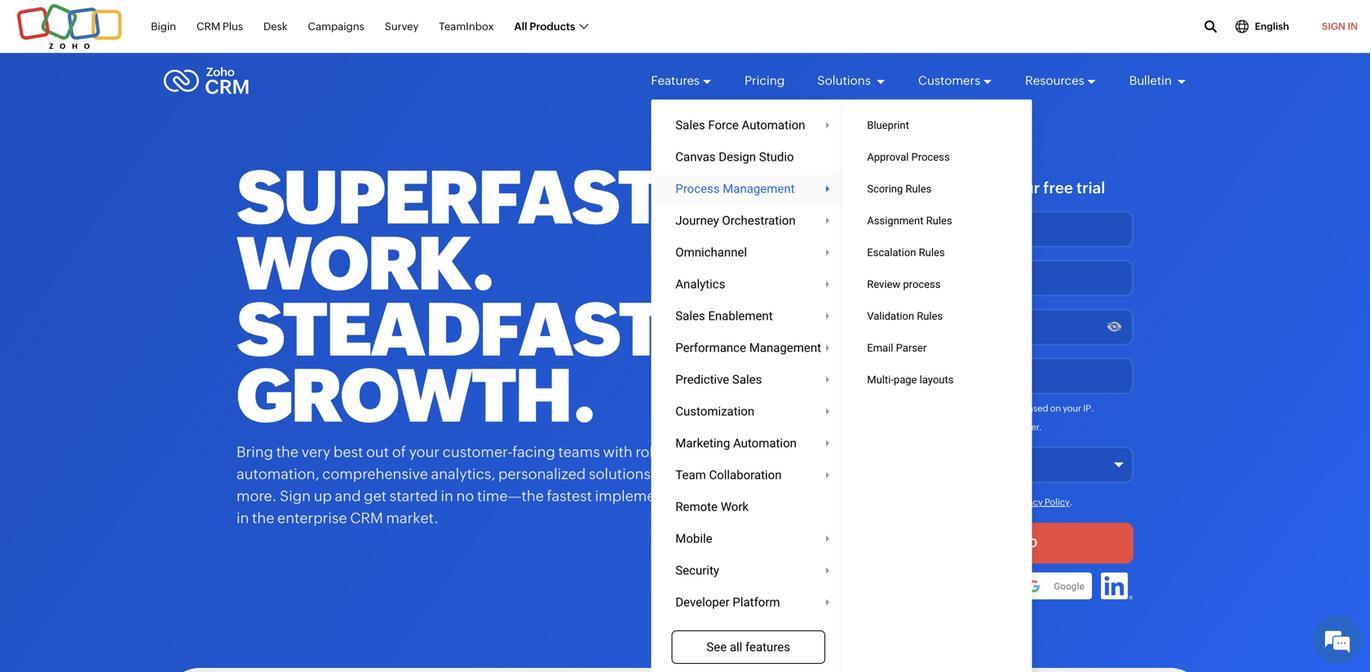 Task type: vqa. For each thing, say whether or not it's contained in the screenshot.
the bottom "campaigns"
no



Task type: locate. For each thing, give the bounding box(es) containing it.
canvas
[[676, 150, 716, 164]]

automation down customization link
[[733, 436, 797, 450]]

approval process link
[[843, 141, 1033, 173]]

0 horizontal spatial and
[[335, 488, 361, 505]]

automation up studio
[[742, 118, 806, 132]]

your right of
[[409, 444, 440, 461]]

sales for sales force automation
[[676, 118, 705, 132]]

remote work link
[[651, 491, 846, 523]]

0 vertical spatial .
[[1092, 404, 1095, 414]]

survey
[[385, 20, 419, 32]]

1 horizontal spatial started
[[915, 179, 968, 197]]

0 vertical spatial the
[[276, 444, 299, 461]]

predictive sales
[[676, 372, 762, 387]]

all products link
[[514, 11, 588, 42]]

0 vertical spatial management
[[723, 182, 795, 196]]

in left the 'no'
[[441, 488, 454, 505]]

with
[[971, 179, 1003, 197], [603, 444, 633, 461]]

2 horizontal spatial your
[[1063, 404, 1082, 414]]

rules up assignment rules
[[906, 183, 932, 195]]

remote
[[676, 500, 718, 514]]

desk link
[[264, 11, 288, 42]]

and down robust
[[658, 466, 684, 483]]

0 vertical spatial with
[[971, 179, 1003, 197]]

crm down the get
[[350, 510, 383, 527]]

0 vertical spatial process
[[912, 151, 950, 163]]

omnichannel
[[676, 245, 747, 259]]

features
[[746, 640, 791, 654]]

multi-page layouts link
[[843, 364, 1033, 396]]

predictive
[[676, 372, 730, 387]]

0 horizontal spatial started
[[390, 488, 438, 505]]

automation,
[[237, 466, 319, 483]]

0 vertical spatial your
[[1007, 179, 1040, 197]]

1 vertical spatial in
[[237, 510, 249, 527]]

remote work
[[676, 500, 749, 514]]

with up solutions,
[[603, 444, 633, 461]]

get started with your free trial
[[885, 179, 1106, 197]]

1 vertical spatial .
[[1070, 497, 1073, 508]]

canvas design studio link
[[651, 141, 846, 173]]

security link
[[651, 555, 846, 587]]

1 vertical spatial and
[[335, 488, 361, 505]]

management for process management
[[723, 182, 795, 196]]

1 horizontal spatial your
[[1007, 179, 1040, 197]]

predictive sales link
[[651, 364, 846, 396]]

escalation rules
[[868, 246, 945, 259]]

1 vertical spatial crm
[[350, 510, 383, 527]]

your left ip
[[1063, 404, 1082, 414]]

campaigns
[[308, 20, 365, 32]]

pricing
[[745, 73, 785, 88]]

of
[[392, 444, 406, 461]]

the down more.
[[252, 510, 274, 527]]

0 horizontal spatial the
[[252, 510, 274, 527]]

process
[[912, 151, 950, 163], [676, 182, 720, 196]]

sign in
[[1322, 21, 1359, 32]]

1 vertical spatial sales
[[676, 309, 705, 323]]

canvas design studio
[[676, 150, 794, 164]]

process down blueprint link
[[912, 151, 950, 163]]

.
[[1092, 404, 1095, 414], [1070, 497, 1073, 508]]

review process
[[868, 278, 941, 290]]

bigin
[[151, 20, 176, 32]]

crm left plus
[[197, 20, 221, 32]]

data center.
[[993, 422, 1042, 432]]

policy
[[1045, 497, 1070, 508]]

0 vertical spatial in
[[441, 488, 454, 505]]

see all features
[[707, 640, 791, 654]]

started down the approval process link
[[915, 179, 968, 197]]

0 horizontal spatial your
[[409, 444, 440, 461]]

0 vertical spatial and
[[658, 466, 684, 483]]

marketing automation link
[[651, 428, 846, 459]]

bulletin
[[1130, 73, 1175, 88]]

. right privacy at bottom right
[[1070, 497, 1073, 508]]

zoho crm logo image
[[163, 63, 250, 99]]

force
[[709, 118, 739, 132]]

enablement
[[709, 309, 773, 323]]

1 vertical spatial started
[[390, 488, 438, 505]]

the up automation,
[[276, 444, 299, 461]]

journey
[[676, 213, 719, 228]]

team
[[676, 468, 706, 482]]

1 vertical spatial with
[[603, 444, 633, 461]]

comprehensive
[[322, 466, 428, 483]]

all products
[[514, 20, 576, 32]]

solutions link
[[818, 59, 886, 103]]

1 vertical spatial your
[[1063, 404, 1082, 414]]

privacy policy link
[[1013, 497, 1070, 508]]

escalation
[[868, 246, 917, 259]]

with inside superfast work. steadfast growth. bring the very best out of your customer-facing teams with robust automation, comprehensive analytics, personalized solutions, and more. sign up and get started in no time—the fastest implementation in the enterprise crm market.
[[603, 444, 633, 461]]

enterprise
[[277, 510, 347, 527]]

management for performance management
[[750, 341, 822, 355]]

and
[[658, 466, 684, 483], [335, 488, 361, 505]]

1 horizontal spatial .
[[1092, 404, 1095, 414]]

review process link
[[843, 268, 1033, 300]]

1 horizontal spatial and
[[658, 466, 684, 483]]

multi-page layouts
[[868, 374, 954, 386]]

scoring
[[868, 183, 903, 195]]

0 vertical spatial sales
[[676, 118, 705, 132]]

developer platform
[[676, 595, 780, 610]]

email parser
[[868, 342, 927, 354]]

best
[[334, 444, 363, 461]]

sales enablement link
[[651, 300, 846, 332]]

get
[[364, 488, 387, 505]]

0 horizontal spatial .
[[1070, 497, 1073, 508]]

0 horizontal spatial with
[[603, 444, 633, 461]]

1 vertical spatial management
[[750, 341, 822, 355]]

0 vertical spatial started
[[915, 179, 968, 197]]

crm
[[197, 20, 221, 32], [350, 510, 383, 527]]

your left free
[[1007, 179, 1040, 197]]

and right up
[[335, 488, 361, 505]]

solutions
[[818, 73, 874, 88]]

1 vertical spatial process
[[676, 182, 720, 196]]

analytics,
[[431, 466, 496, 483]]

rules down "review process" link
[[917, 310, 943, 322]]

2 vertical spatial your
[[409, 444, 440, 461]]

rules for assignment rules
[[927, 215, 953, 227]]

with down the approval process link
[[971, 179, 1003, 197]]

your
[[1007, 179, 1040, 197], [1063, 404, 1082, 414], [409, 444, 440, 461]]

sales down performance management link
[[733, 372, 762, 387]]

rules up escalation rules link
[[927, 215, 953, 227]]

. right the on
[[1092, 404, 1095, 414]]

bulletin link
[[1130, 59, 1187, 103]]

1 horizontal spatial crm
[[350, 510, 383, 527]]

in down more.
[[237, 510, 249, 527]]

see
[[707, 640, 727, 654]]

bigin link
[[151, 11, 176, 42]]

implementation
[[595, 488, 704, 505]]

campaigns link
[[308, 11, 365, 42]]

0 horizontal spatial crm
[[197, 20, 221, 32]]

None submit
[[857, 523, 1134, 564]]

superfast work. steadfast growth. bring the very best out of your customer-facing teams with robust automation, comprehensive analytics, personalized solutions, and more. sign up and get started in no time—the fastest implementation in the enterprise crm market.
[[237, 155, 704, 527]]

sales up canvas
[[676, 118, 705, 132]]

validation
[[868, 310, 915, 322]]

process
[[904, 278, 941, 290]]

1 horizontal spatial the
[[276, 444, 299, 461]]

started up market.
[[390, 488, 438, 505]]

steadfast
[[237, 288, 662, 372]]

teams
[[559, 444, 600, 461]]

process up journey
[[676, 182, 720, 196]]

sales down 'analytics'
[[676, 309, 705, 323]]

rules for escalation rules
[[919, 246, 945, 259]]

sales for sales enablement
[[676, 309, 705, 323]]

facing
[[513, 444, 556, 461]]

management up orchestration in the right of the page
[[723, 182, 795, 196]]

0 horizontal spatial process
[[676, 182, 720, 196]]

rules up "review process" link
[[919, 246, 945, 259]]

on
[[1051, 404, 1062, 414]]

sales enablement
[[676, 309, 773, 323]]

blueprint
[[868, 119, 910, 131]]

bring
[[237, 444, 273, 461]]

management down sales enablement link
[[750, 341, 822, 355]]

performance
[[676, 341, 747, 355]]

growth.
[[237, 354, 595, 438]]



Task type: describe. For each thing, give the bounding box(es) containing it.
more.
[[237, 488, 277, 505]]

market.
[[386, 510, 439, 527]]

sign
[[280, 488, 311, 505]]

in
[[1348, 21, 1359, 32]]

parser
[[896, 342, 927, 354]]

1 horizontal spatial in
[[441, 488, 454, 505]]

all
[[514, 20, 528, 32]]

layouts
[[920, 374, 954, 386]]

validation rules
[[868, 310, 943, 322]]

superfast
[[237, 155, 661, 240]]

2 vertical spatial sales
[[733, 372, 762, 387]]

pricing link
[[745, 59, 785, 103]]

customization
[[676, 404, 755, 419]]

privacy policy .
[[1013, 497, 1073, 508]]

rules for scoring rules
[[906, 183, 932, 195]]

developer
[[676, 595, 730, 610]]

0 vertical spatial automation
[[742, 118, 806, 132]]

scoring rules
[[868, 183, 932, 195]]

crm plus link
[[197, 11, 243, 42]]

fastest
[[547, 488, 592, 505]]

center.
[[1013, 422, 1042, 432]]

analytics link
[[651, 268, 846, 300]]

validation rules link
[[843, 300, 1033, 332]]

crm inside superfast work. steadfast growth. bring the very best out of your customer-facing teams with robust automation, comprehensive analytics, personalized solutions, and more. sign up and get started in no time—the fastest implementation in the enterprise crm market.
[[350, 510, 383, 527]]

ip
[[1084, 404, 1092, 414]]

blueprint link
[[843, 109, 1033, 141]]

customers
[[919, 73, 981, 88]]

teaminbox
[[439, 20, 494, 32]]

0 horizontal spatial in
[[237, 510, 249, 527]]

out
[[366, 444, 389, 461]]

no
[[457, 488, 474, 505]]

privacy
[[1013, 497, 1043, 508]]

features
[[651, 73, 700, 88]]

orchestration
[[722, 213, 796, 228]]

mobile
[[676, 532, 713, 546]]

trial
[[1077, 179, 1106, 197]]

studio
[[759, 150, 794, 164]]

english
[[1256, 21, 1290, 32]]

products
[[530, 20, 576, 32]]

survey link
[[385, 11, 419, 42]]

sales force automation
[[676, 118, 806, 132]]

performance management link
[[651, 332, 846, 364]]

process management
[[676, 182, 795, 196]]

assignment rules link
[[843, 205, 1033, 237]]

0 vertical spatial crm
[[197, 20, 221, 32]]

your inside superfast work. steadfast growth. bring the very best out of your customer-facing teams with robust automation, comprehensive analytics, personalized solutions, and more. sign up and get started in no time—the fastest implementation in the enterprise crm market.
[[409, 444, 440, 461]]

rules for validation rules
[[917, 310, 943, 322]]

multi-
[[868, 374, 894, 386]]

time—the
[[477, 488, 544, 505]]

customization link
[[651, 396, 846, 428]]

+1
[[867, 371, 876, 384]]

up
[[314, 488, 332, 505]]

1 vertical spatial the
[[252, 510, 274, 527]]

robust
[[636, 444, 680, 461]]

collaboration
[[709, 468, 782, 482]]

sign
[[1322, 21, 1346, 32]]

email
[[868, 342, 894, 354]]

1 horizontal spatial process
[[912, 151, 950, 163]]

approval process
[[868, 151, 950, 163]]

based
[[1023, 404, 1049, 414]]

assignment
[[868, 215, 924, 227]]

1 horizontal spatial with
[[971, 179, 1003, 197]]

mobile link
[[651, 523, 846, 555]]

developer platform link
[[651, 587, 846, 618]]

solutions,
[[589, 466, 655, 483]]

approval
[[868, 151, 909, 163]]

design
[[719, 150, 756, 164]]

page
[[894, 374, 917, 386]]

teaminbox link
[[439, 11, 494, 42]]

sign in link
[[1310, 11, 1371, 42]]

escalation rules link
[[843, 237, 1033, 268]]

plus
[[223, 20, 243, 32]]

started inside superfast work. steadfast growth. bring the very best out of your customer-facing teams with robust automation, comprehensive analytics, personalized solutions, and more. sign up and get started in no time—the fastest implementation in the enterprise crm market.
[[390, 488, 438, 505]]

platform
[[733, 595, 780, 610]]

work.
[[237, 222, 494, 306]]

marketing
[[676, 436, 730, 450]]

omnichannel link
[[651, 237, 846, 268]]

free
[[1044, 179, 1074, 197]]

1 vertical spatial automation
[[733, 436, 797, 450]]

all
[[730, 640, 743, 654]]

journey orchestration link
[[651, 205, 846, 237]]

very
[[302, 444, 331, 461]]

analytics
[[676, 277, 726, 291]]

security
[[676, 563, 720, 578]]



